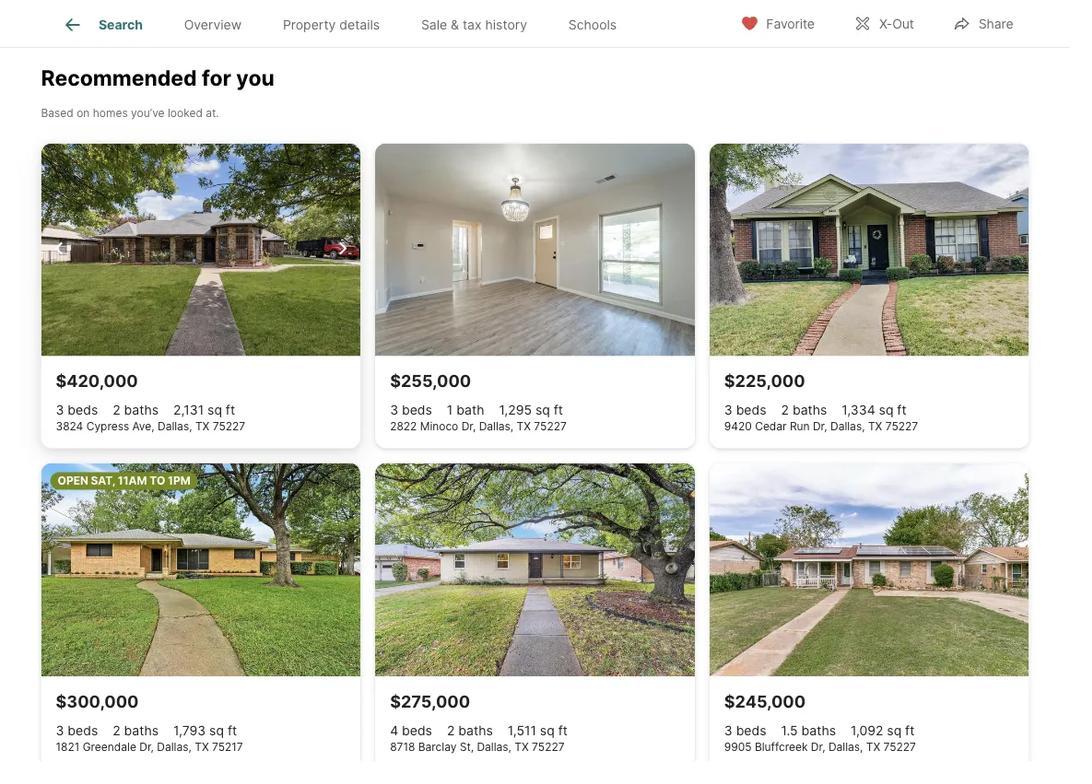 Task type: locate. For each thing, give the bounding box(es) containing it.
3 up the 3824
[[56, 403, 64, 419]]

1 bath
[[447, 403, 484, 419]]

ft for $225,000
[[897, 403, 907, 419]]

3
[[56, 403, 64, 419], [390, 403, 398, 419], [724, 403, 733, 419], [56, 723, 64, 739], [724, 723, 733, 739]]

sq up 75217
[[209, 723, 224, 739]]

75227 down 1,295 sq ft on the bottom of page
[[534, 421, 567, 434]]

ft right 2,131
[[226, 403, 235, 419]]

sale
[[421, 17, 447, 32]]

75217
[[212, 741, 243, 754]]

baths
[[124, 403, 159, 419], [793, 403, 827, 419], [124, 723, 159, 739], [459, 723, 493, 739], [802, 723, 836, 739]]

based
[[41, 107, 74, 120]]

tab list
[[41, 0, 652, 47]]

3 beds for $420,000
[[56, 403, 98, 419]]

recommended
[[41, 65, 197, 91]]

1,092 sq ft
[[851, 723, 915, 739]]

sq right 1,092
[[887, 723, 902, 739]]

beds up the 9905
[[736, 723, 767, 739]]

2 up cedar
[[781, 403, 789, 419]]

75227 down 1,511 sq ft
[[532, 741, 565, 754]]

ft for $255,000
[[554, 403, 563, 419]]

2
[[113, 403, 120, 419], [781, 403, 789, 419], [113, 723, 120, 739], [447, 723, 455, 739]]

2 baths up st,
[[447, 723, 493, 739]]

beds for $300,000
[[68, 723, 98, 739]]

tx
[[195, 421, 210, 434], [517, 421, 531, 434], [868, 421, 883, 434], [195, 741, 209, 754], [515, 741, 529, 754], [866, 741, 881, 754]]

ft right 1,511
[[558, 723, 568, 739]]

dallas, for $245,000
[[829, 741, 863, 754]]

dr, down 1.5 baths
[[811, 741, 826, 754]]

1,793
[[173, 723, 206, 739]]

beds up the 3824
[[68, 403, 98, 419]]

2,131 sq ft
[[173, 403, 235, 419]]

ft for $245,000
[[905, 723, 915, 739]]

11am
[[118, 475, 147, 488]]

baths for $275,000
[[459, 723, 493, 739]]

ft right the 1,334
[[897, 403, 907, 419]]

beds
[[68, 403, 98, 419], [402, 403, 432, 419], [736, 403, 767, 419], [68, 723, 98, 739], [402, 723, 432, 739], [736, 723, 767, 739]]

cedar
[[755, 421, 787, 434]]

3824 cypress ave, dallas, tx 75227
[[56, 421, 245, 434]]

ft right 1,295
[[554, 403, 563, 419]]

$225,000
[[724, 372, 805, 392]]

3 for $255,000
[[390, 403, 398, 419]]

$245,000
[[724, 692, 806, 712]]

3 beds up 9420
[[724, 403, 767, 419]]

3 beds for $255,000
[[390, 403, 432, 419]]

baths up 1821 greendale dr, dallas, tx 75217
[[124, 723, 159, 739]]

75227 down 1,092 sq ft
[[884, 741, 916, 754]]

dallas, down the 1,334
[[831, 421, 865, 434]]

sq right the 1,334
[[879, 403, 894, 419]]

2 up barclay
[[447, 723, 455, 739]]

dallas, for $300,000
[[157, 741, 192, 754]]

baths for $420,000
[[124, 403, 159, 419]]

baths up ave,
[[124, 403, 159, 419]]

recommended for you
[[41, 65, 275, 91]]

beds up "1821"
[[68, 723, 98, 739]]

1,511 sq ft
[[508, 723, 568, 739]]

baths up run
[[793, 403, 827, 419]]

minoco
[[420, 421, 458, 434]]

3 up "1821"
[[56, 723, 64, 739]]

dallas, down 1,092
[[829, 741, 863, 754]]

ft for $300,000
[[228, 723, 237, 739]]

run
[[790, 421, 810, 434]]

dallas, down 1,295
[[479, 421, 514, 434]]

dallas, right st,
[[477, 741, 512, 754]]

beds up 2822
[[402, 403, 432, 419]]

dallas, down the 1,793
[[157, 741, 192, 754]]

75227 down 2,131 sq ft
[[213, 421, 245, 434]]

ft right 1,092
[[905, 723, 915, 739]]

8718 barclay st, dallas, tx 75227
[[390, 741, 565, 754]]

3 up 9420
[[724, 403, 733, 419]]

beds up 8718
[[402, 723, 432, 739]]

sat,
[[91, 475, 115, 488]]

sale & tax history tab
[[401, 3, 548, 47]]

2 baths up ave,
[[113, 403, 159, 419]]

tx down 1,511
[[515, 741, 529, 754]]

1821
[[56, 741, 80, 754]]

sq right 1,295
[[536, 403, 550, 419]]

ft for $275,000
[[558, 723, 568, 739]]

3 beds up the 3824
[[56, 403, 98, 419]]

sq right 1,511
[[540, 723, 555, 739]]

1821 greendale dr, dallas, tx 75217
[[56, 741, 243, 754]]

you
[[236, 65, 275, 91]]

2 for $225,000
[[781, 403, 789, 419]]

tx down 1,295 sq ft on the bottom of page
[[517, 421, 531, 434]]

baths up 9905 bluffcreek dr, dallas, tx 75227
[[802, 723, 836, 739]]

75227 down 1,334 sq ft
[[886, 421, 918, 434]]

3824
[[56, 421, 83, 434]]

photo of 1821 greendale dr, dallas, tx 75217 image
[[41, 464, 361, 677]]

1,334
[[842, 403, 875, 419]]

75227
[[213, 421, 245, 434], [534, 421, 567, 434], [886, 421, 918, 434], [532, 741, 565, 754], [884, 741, 916, 754]]

tx down 2,131 sq ft
[[195, 421, 210, 434]]

sq right 2,131
[[207, 403, 222, 419]]

property details
[[283, 17, 380, 32]]

$275,000
[[390, 692, 470, 712]]

baths for $300,000
[[124, 723, 159, 739]]

dr, right "greendale"
[[139, 741, 154, 754]]

schools tab
[[548, 3, 638, 47]]

tx for $420,000
[[195, 421, 210, 434]]

2 baths up run
[[781, 403, 827, 419]]

3 beds up "1821"
[[56, 723, 98, 739]]

overview tab
[[163, 3, 262, 47]]

2 baths
[[113, 403, 159, 419], [781, 403, 827, 419], [113, 723, 159, 739], [447, 723, 493, 739]]

dr,
[[462, 421, 476, 434], [813, 421, 828, 434], [139, 741, 154, 754], [811, 741, 826, 754]]

homes
[[93, 107, 128, 120]]

2 up cypress
[[113, 403, 120, 419]]

property
[[283, 17, 336, 32]]

baths for $245,000
[[802, 723, 836, 739]]

3 beds up the 9905
[[724, 723, 767, 739]]

overview
[[184, 17, 242, 32]]

tx down 1,793 sq ft
[[195, 741, 209, 754]]

3 beds up 2822
[[390, 403, 432, 419]]

schools
[[569, 17, 617, 32]]

beds up 9420
[[736, 403, 767, 419]]

75227 for $275,000
[[532, 741, 565, 754]]

dr, down bath
[[462, 421, 476, 434]]

barclay
[[418, 741, 457, 754]]

dallas, down 2,131
[[158, 421, 192, 434]]

baths up 8718 barclay st, dallas, tx 75227
[[459, 723, 493, 739]]

bath
[[457, 403, 484, 419]]

ft for $420,000
[[226, 403, 235, 419]]

2 for $300,000
[[113, 723, 120, 739]]

you've
[[131, 107, 165, 120]]

ft up 75217
[[228, 723, 237, 739]]

beds for $255,000
[[402, 403, 432, 419]]

dallas,
[[158, 421, 192, 434], [479, 421, 514, 434], [831, 421, 865, 434], [157, 741, 192, 754], [477, 741, 512, 754], [829, 741, 863, 754]]

2 for $420,000
[[113, 403, 120, 419]]

2 up "greendale"
[[113, 723, 120, 739]]

3 up the 9905
[[724, 723, 733, 739]]

sq
[[207, 403, 222, 419], [536, 403, 550, 419], [879, 403, 894, 419], [209, 723, 224, 739], [540, 723, 555, 739], [887, 723, 902, 739]]

3 beds
[[56, 403, 98, 419], [390, 403, 432, 419], [724, 403, 767, 419], [56, 723, 98, 739], [724, 723, 767, 739]]

history
[[485, 17, 527, 32]]

3 up 2822
[[390, 403, 398, 419]]

1,092
[[851, 723, 884, 739]]

&
[[451, 17, 459, 32]]

tx down 1,092
[[866, 741, 881, 754]]

ft
[[226, 403, 235, 419], [554, 403, 563, 419], [897, 403, 907, 419], [228, 723, 237, 739], [558, 723, 568, 739], [905, 723, 915, 739]]

2 baths up 1821 greendale dr, dallas, tx 75217
[[113, 723, 159, 739]]

dr, for $300,000
[[139, 741, 154, 754]]

4 beds
[[390, 723, 432, 739]]



Task type: describe. For each thing, give the bounding box(es) containing it.
x-
[[879, 16, 893, 32]]

photo of 3824 cypress ave, dallas, tx 75227 image
[[41, 144, 361, 357]]

2 baths for $420,000
[[113, 403, 159, 419]]

dallas, for $275,000
[[477, 741, 512, 754]]

tab list containing search
[[41, 0, 652, 47]]

dallas, for $255,000
[[479, 421, 514, 434]]

share
[[979, 16, 1014, 32]]

beds for $420,000
[[68, 403, 98, 419]]

previous button image
[[48, 238, 71, 260]]

3 beds for $300,000
[[56, 723, 98, 739]]

9420
[[724, 421, 752, 434]]

bluffcreek
[[755, 741, 808, 754]]

2822 minoco dr, dallas, tx 75227
[[390, 421, 567, 434]]

dr, for $245,000
[[811, 741, 826, 754]]

looked
[[168, 107, 203, 120]]

photo of 9905 bluffcreek dr, dallas, tx 75227 image
[[710, 464, 1029, 677]]

3 beds for $225,000
[[724, 403, 767, 419]]

share button
[[937, 4, 1029, 42]]

tx for $300,000
[[195, 741, 209, 754]]

4
[[390, 723, 398, 739]]

next button image
[[331, 238, 353, 260]]

dr, right run
[[813, 421, 828, 434]]

75227 for $255,000
[[534, 421, 567, 434]]

3 for $225,000
[[724, 403, 733, 419]]

9905 bluffcreek dr, dallas, tx 75227
[[724, 741, 916, 754]]

search link
[[62, 14, 143, 36]]

sale & tax history
[[421, 17, 527, 32]]

$420,000
[[56, 372, 138, 392]]

x-out button
[[838, 4, 930, 42]]

photo of 9420 cedar run dr, dallas, tx 75227 image
[[710, 144, 1029, 357]]

beds for $275,000
[[402, 723, 432, 739]]

st,
[[460, 741, 474, 754]]

baths for $225,000
[[793, 403, 827, 419]]

tax
[[463, 17, 482, 32]]

sq for $245,000
[[887, 723, 902, 739]]

sq for $255,000
[[536, 403, 550, 419]]

out
[[893, 16, 914, 32]]

for
[[202, 65, 231, 91]]

3 for $245,000
[[724, 723, 733, 739]]

1,793 sq ft
[[173, 723, 237, 739]]

$255,000
[[390, 372, 471, 392]]

photo of 8718 barclay st, dallas, tx 75227 image
[[375, 464, 695, 677]]

sq for $420,000
[[207, 403, 222, 419]]

at.
[[206, 107, 219, 120]]

beds for $245,000
[[736, 723, 767, 739]]

1.5 baths
[[781, 723, 836, 739]]

9420 cedar run dr, dallas, tx 75227
[[724, 421, 918, 434]]

tx for $255,000
[[517, 421, 531, 434]]

dallas, for $420,000
[[158, 421, 192, 434]]

2 baths for $275,000
[[447, 723, 493, 739]]

2822
[[390, 421, 417, 434]]

1,511
[[508, 723, 536, 739]]

3 for $420,000
[[56, 403, 64, 419]]

tx for $275,000
[[515, 741, 529, 754]]

favorite button
[[725, 4, 831, 42]]

beds for $225,000
[[736, 403, 767, 419]]

photo of 2822 minoco dr, dallas, tx 75227 image
[[375, 144, 695, 357]]

tx for $245,000
[[866, 741, 881, 754]]

9905
[[724, 741, 752, 754]]

1,295
[[499, 403, 532, 419]]

ave,
[[132, 421, 155, 434]]

open sat, 11am to 1pm
[[58, 475, 191, 488]]

1,334 sq ft
[[842, 403, 907, 419]]

cypress
[[86, 421, 129, 434]]

8718
[[390, 741, 415, 754]]

2 baths for $300,000
[[113, 723, 159, 739]]

greendale
[[83, 741, 136, 754]]

on
[[77, 107, 90, 120]]

search
[[99, 17, 143, 32]]

1,295 sq ft
[[499, 403, 563, 419]]

sq for $275,000
[[540, 723, 555, 739]]

2 for $275,000
[[447, 723, 455, 739]]

1
[[447, 403, 453, 419]]

details
[[340, 17, 380, 32]]

to
[[150, 475, 165, 488]]

x-out
[[879, 16, 914, 32]]

property details tab
[[262, 3, 401, 47]]

75227 for $420,000
[[213, 421, 245, 434]]

2 baths for $225,000
[[781, 403, 827, 419]]

75227 for $245,000
[[884, 741, 916, 754]]

favorite
[[766, 16, 815, 32]]

dr, for $255,000
[[462, 421, 476, 434]]

$300,000
[[56, 692, 139, 712]]

3 beds for $245,000
[[724, 723, 767, 739]]

open
[[58, 475, 88, 488]]

tx down 1,334 sq ft
[[868, 421, 883, 434]]

1.5
[[781, 723, 798, 739]]

1pm
[[168, 475, 191, 488]]

based on homes you've looked at.
[[41, 107, 219, 120]]

sq for $225,000
[[879, 403, 894, 419]]

sq for $300,000
[[209, 723, 224, 739]]

2,131
[[173, 403, 204, 419]]

3 for $300,000
[[56, 723, 64, 739]]



Task type: vqa. For each thing, say whether or not it's contained in the screenshot.


